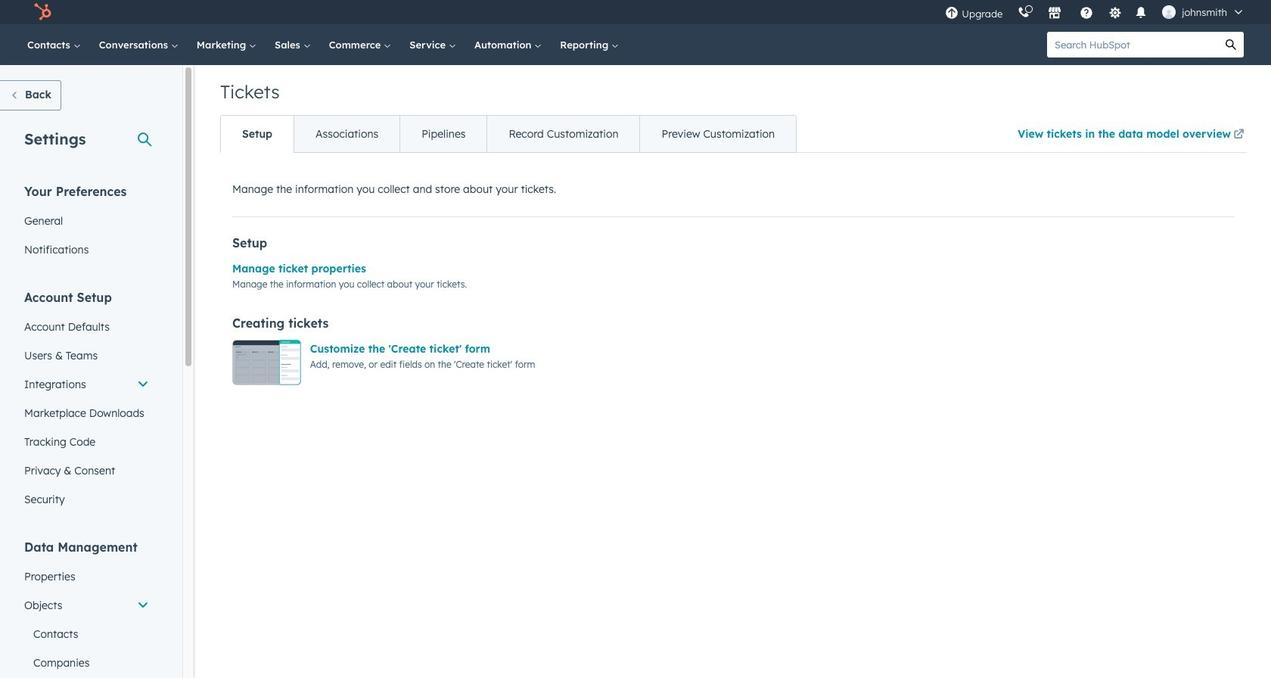 Task type: locate. For each thing, give the bounding box(es) containing it.
your preferences element
[[15, 183, 158, 264]]

menu
[[938, 0, 1254, 24]]

navigation
[[220, 115, 797, 153]]

Search HubSpot search field
[[1048, 32, 1219, 58]]

marketplaces image
[[1049, 7, 1062, 20]]



Task type: vqa. For each thing, say whether or not it's contained in the screenshot.
first the link opens in a new window icon from the bottom of the page
yes



Task type: describe. For each thing, give the bounding box(es) containing it.
link opens in a new window image
[[1234, 129, 1245, 141]]

john smith image
[[1163, 5, 1177, 19]]

data management element
[[15, 539, 158, 678]]

account setup element
[[15, 289, 158, 514]]

link opens in a new window image
[[1234, 126, 1245, 145]]



